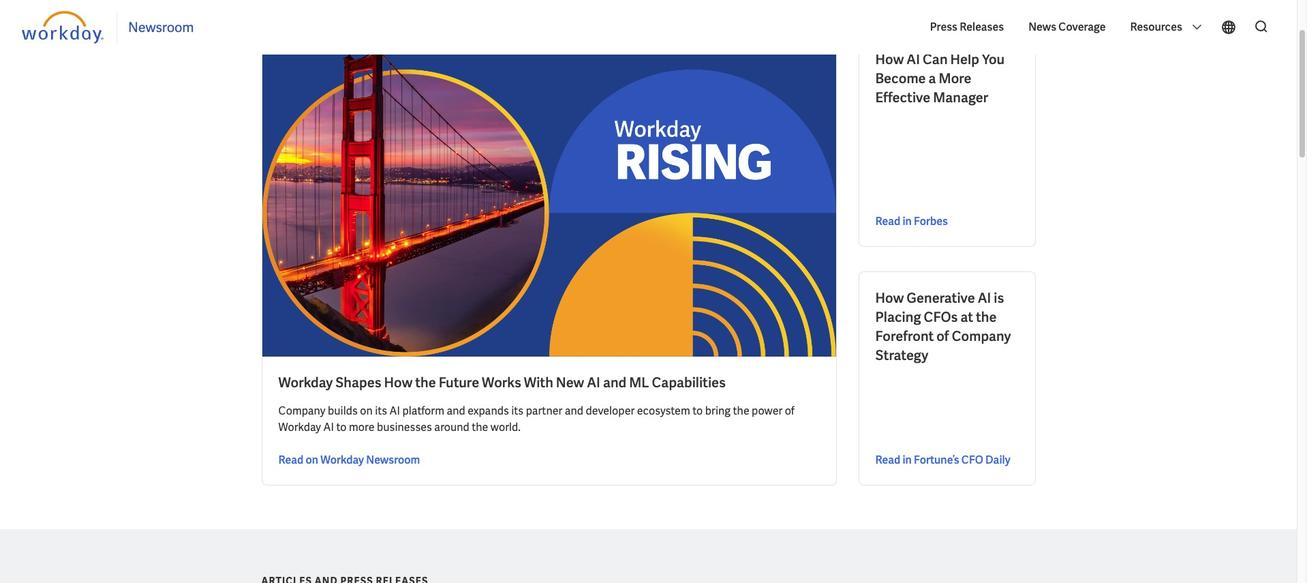 Task type: vqa. For each thing, say whether or not it's contained in the screenshot.
businesses
yes



Task type: describe. For each thing, give the bounding box(es) containing it.
news
[[1029, 20, 1057, 34]]

partner
[[526, 403, 563, 418]]

power
[[752, 403, 783, 418]]

can
[[923, 50, 948, 68]]

the inside how generative ai is placing cfos at the forefront of company strategy
[[976, 308, 997, 326]]

newsroom inside read on workday newsroom link
[[366, 453, 420, 467]]

shapes
[[336, 373, 382, 391]]

press releases link
[[924, 10, 1011, 45]]

a
[[929, 70, 937, 87]]

read in forbes link
[[876, 213, 1019, 230]]

become
[[876, 70, 926, 87]]

releases
[[960, 20, 1005, 34]]

press releases
[[931, 20, 1005, 34]]

workday shapes how the future works with new ai and ml capabilities
[[279, 373, 726, 391]]

go to the newsroom homepage image
[[22, 11, 106, 44]]

read in forbes
[[876, 214, 949, 228]]

around
[[435, 420, 470, 434]]

0 horizontal spatial and
[[447, 403, 466, 418]]

workday inside the company builds on its ai platform and expands its partner and developer ecosystem to bring the power of workday ai to more businesses around the world.
[[279, 420, 321, 434]]

platform
[[403, 403, 445, 418]]

builds
[[328, 403, 358, 418]]

cfos
[[924, 308, 958, 326]]

the down expands
[[472, 420, 489, 434]]

read on workday newsroom
[[279, 453, 420, 467]]

how ai can help you become a more effective manager
[[876, 50, 1005, 106]]

0 horizontal spatial to
[[336, 420, 347, 434]]

ai up the businesses
[[390, 403, 400, 418]]

manager
[[934, 89, 989, 106]]

with
[[524, 373, 554, 391]]

ai inside how ai can help you become a more effective manager
[[907, 50, 921, 68]]

ml
[[630, 373, 649, 391]]

of inside how generative ai is placing cfos at the forefront of company strategy
[[937, 327, 950, 345]]

resources
[[1131, 20, 1185, 34]]

read for how ai can help you become a more effective manager
[[876, 214, 901, 228]]

future
[[439, 373, 479, 391]]

rising image
[[262, 33, 836, 356]]

globe icon image
[[1221, 19, 1238, 35]]

how generative ai is placing cfos at the forefront of company strategy
[[876, 289, 1012, 364]]

2 vertical spatial workday
[[321, 453, 364, 467]]

is
[[994, 289, 1005, 307]]

forbes
[[914, 214, 949, 228]]

how for how generative ai is placing cfos at the forefront of company strategy
[[876, 289, 904, 307]]

read on workday newsroom link
[[279, 452, 820, 468]]

new
[[556, 373, 585, 391]]

in for how ai can help you become a more effective manager
[[903, 214, 912, 228]]

company builds on its ai platform and expands its partner and developer ecosystem to bring the power of workday ai to more businesses around the world.
[[279, 403, 795, 434]]

coverage
[[1059, 20, 1106, 34]]

more
[[939, 70, 972, 87]]

read in fortune's cfo daily link
[[876, 452, 1019, 468]]

1 horizontal spatial to
[[693, 403, 703, 418]]

1 horizontal spatial and
[[565, 403, 584, 418]]

1 vertical spatial on
[[306, 453, 318, 467]]

0 horizontal spatial newsroom
[[128, 18, 194, 36]]

you
[[983, 50, 1005, 68]]



Task type: locate. For each thing, give the bounding box(es) containing it.
company
[[952, 327, 1012, 345], [279, 403, 326, 418]]

to
[[693, 403, 703, 418], [336, 420, 347, 434]]

1 horizontal spatial on
[[360, 403, 373, 418]]

1 horizontal spatial company
[[952, 327, 1012, 345]]

placing
[[876, 308, 922, 326]]

1 vertical spatial workday
[[279, 420, 321, 434]]

how up "become"
[[876, 50, 904, 68]]

businesses
[[377, 420, 432, 434]]

workday down more
[[321, 453, 364, 467]]

1 vertical spatial in
[[903, 453, 912, 467]]

0 vertical spatial to
[[693, 403, 703, 418]]

ai left is
[[978, 289, 992, 307]]

on inside the company builds on its ai platform and expands its partner and developer ecosystem to bring the power of workday ai to more businesses around the world.
[[360, 403, 373, 418]]

2 in from the top
[[903, 453, 912, 467]]

0 horizontal spatial on
[[306, 453, 318, 467]]

company down at
[[952, 327, 1012, 345]]

1 horizontal spatial newsroom
[[366, 453, 420, 467]]

its
[[375, 403, 387, 418], [512, 403, 524, 418]]

newsroom
[[128, 18, 194, 36], [366, 453, 420, 467]]

the right at
[[976, 308, 997, 326]]

ai down "builds"
[[324, 420, 334, 434]]

ai left can
[[907, 50, 921, 68]]

workday up read on workday newsroom on the bottom of page
[[279, 420, 321, 434]]

capabilities
[[652, 373, 726, 391]]

forefront
[[876, 327, 934, 345]]

and down new
[[565, 403, 584, 418]]

1 vertical spatial to
[[336, 420, 347, 434]]

to down "builds"
[[336, 420, 347, 434]]

of right power in the bottom of the page
[[785, 403, 795, 418]]

read for how generative ai is placing cfos at the forefront of company strategy
[[876, 453, 901, 467]]

how
[[876, 50, 904, 68], [876, 289, 904, 307], [384, 373, 413, 391]]

of
[[937, 327, 950, 345], [785, 403, 795, 418]]

0 vertical spatial company
[[952, 327, 1012, 345]]

of down cfos
[[937, 327, 950, 345]]

works
[[482, 373, 522, 391]]

1 horizontal spatial of
[[937, 327, 950, 345]]

workday up "builds"
[[279, 373, 333, 391]]

world.
[[491, 420, 521, 434]]

in
[[903, 214, 912, 228], [903, 453, 912, 467]]

ai
[[907, 50, 921, 68], [978, 289, 992, 307], [587, 373, 601, 391], [390, 403, 400, 418], [324, 420, 334, 434]]

help
[[951, 50, 980, 68]]

in left fortune's
[[903, 453, 912, 467]]

fortune's
[[914, 453, 960, 467]]

None search field
[[1246, 13, 1276, 42]]

at
[[961, 308, 974, 326]]

in for how generative ai is placing cfos at the forefront of company strategy
[[903, 453, 912, 467]]

resources link
[[1124, 10, 1210, 45]]

generative
[[907, 289, 976, 307]]

0 horizontal spatial company
[[279, 403, 326, 418]]

2 horizontal spatial and
[[603, 373, 627, 391]]

0 vertical spatial on
[[360, 403, 373, 418]]

0 vertical spatial workday
[[279, 373, 333, 391]]

and left ml
[[603, 373, 627, 391]]

press
[[931, 20, 958, 34]]

and up around
[[447, 403, 466, 418]]

expands
[[468, 403, 509, 418]]

0 vertical spatial how
[[876, 50, 904, 68]]

workday
[[279, 373, 333, 391], [279, 420, 321, 434], [321, 453, 364, 467]]

its up world.
[[512, 403, 524, 418]]

of inside the company builds on its ai platform and expands its partner and developer ecosystem to bring the power of workday ai to more businesses around the world.
[[785, 403, 795, 418]]

1 its from the left
[[375, 403, 387, 418]]

the up platform
[[415, 373, 436, 391]]

1 vertical spatial of
[[785, 403, 795, 418]]

0 vertical spatial in
[[903, 214, 912, 228]]

newsroom link
[[128, 18, 194, 36]]

how up platform
[[384, 373, 413, 391]]

effective
[[876, 89, 931, 106]]

1 horizontal spatial its
[[512, 403, 524, 418]]

and
[[603, 373, 627, 391], [447, 403, 466, 418], [565, 403, 584, 418]]

strategy
[[876, 346, 929, 364]]

the
[[976, 308, 997, 326], [415, 373, 436, 391], [733, 403, 750, 418], [472, 420, 489, 434]]

developer
[[586, 403, 635, 418]]

ai right new
[[587, 373, 601, 391]]

daily
[[986, 453, 1011, 467]]

to left bring
[[693, 403, 703, 418]]

how for how ai can help you become a more effective manager
[[876, 50, 904, 68]]

0 vertical spatial of
[[937, 327, 950, 345]]

0 horizontal spatial its
[[375, 403, 387, 418]]

how up placing
[[876, 289, 904, 307]]

1 in from the top
[[903, 214, 912, 228]]

how inside how generative ai is placing cfos at the forefront of company strategy
[[876, 289, 904, 307]]

read
[[876, 214, 901, 228], [279, 453, 304, 467], [876, 453, 901, 467]]

more
[[349, 420, 375, 434]]

news coverage link
[[1022, 10, 1113, 45]]

0 horizontal spatial of
[[785, 403, 795, 418]]

cfo
[[962, 453, 984, 467]]

ecosystem
[[637, 403, 691, 418]]

ai inside how generative ai is placing cfos at the forefront of company strategy
[[978, 289, 992, 307]]

1 vertical spatial newsroom
[[366, 453, 420, 467]]

2 its from the left
[[512, 403, 524, 418]]

0 vertical spatial newsroom
[[128, 18, 194, 36]]

its up the businesses
[[375, 403, 387, 418]]

news coverage
[[1029, 20, 1106, 34]]

read in fortune's cfo daily
[[876, 453, 1011, 467]]

bring
[[706, 403, 731, 418]]

2 vertical spatial how
[[384, 373, 413, 391]]

company left "builds"
[[279, 403, 326, 418]]

on
[[360, 403, 373, 418], [306, 453, 318, 467]]

the right bring
[[733, 403, 750, 418]]

in left the forbes
[[903, 214, 912, 228]]

1 vertical spatial company
[[279, 403, 326, 418]]

1 vertical spatial how
[[876, 289, 904, 307]]

how inside how ai can help you become a more effective manager
[[876, 50, 904, 68]]

company inside how generative ai is placing cfos at the forefront of company strategy
[[952, 327, 1012, 345]]

company inside the company builds on its ai platform and expands its partner and developer ecosystem to bring the power of workday ai to more businesses around the world.
[[279, 403, 326, 418]]



